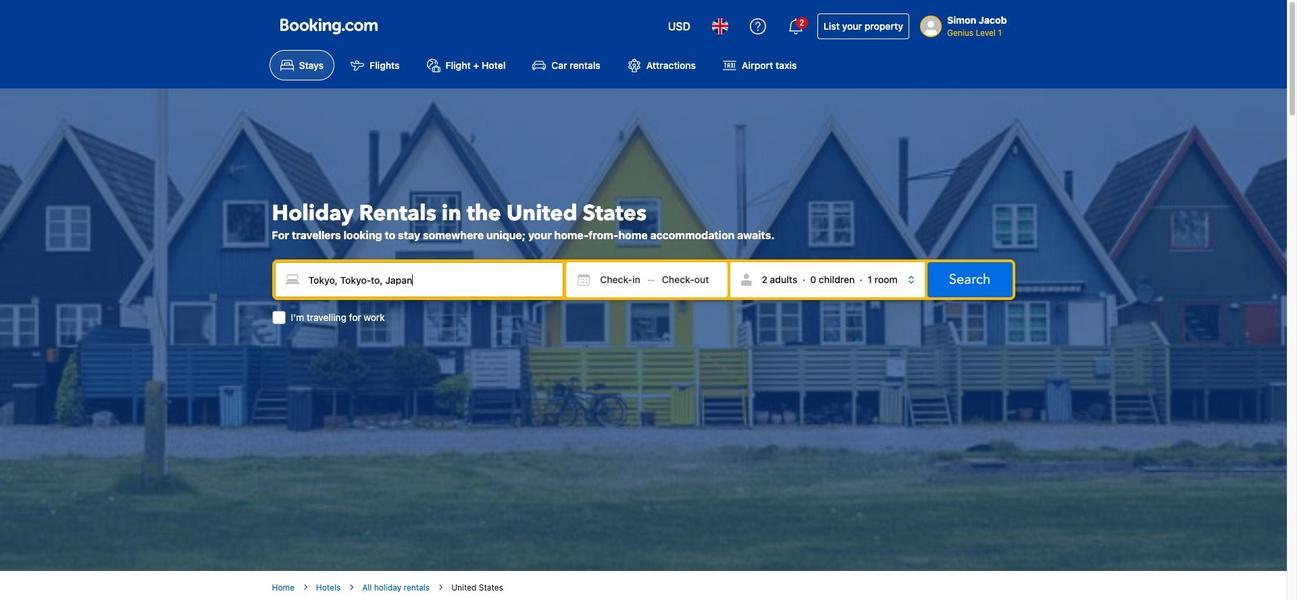 Task type: locate. For each thing, give the bounding box(es) containing it.
None search field
[[272, 260, 1015, 325]]

booking.com online hotel reservations image
[[280, 18, 377, 34]]



Task type: describe. For each thing, give the bounding box(es) containing it.
svg image
[[662, 273, 676, 287]]

svg image
[[577, 273, 591, 287]]

Please type your destination search field
[[275, 262, 564, 298]]



Task type: vqa. For each thing, say whether or not it's contained in the screenshot.
See availability button
no



